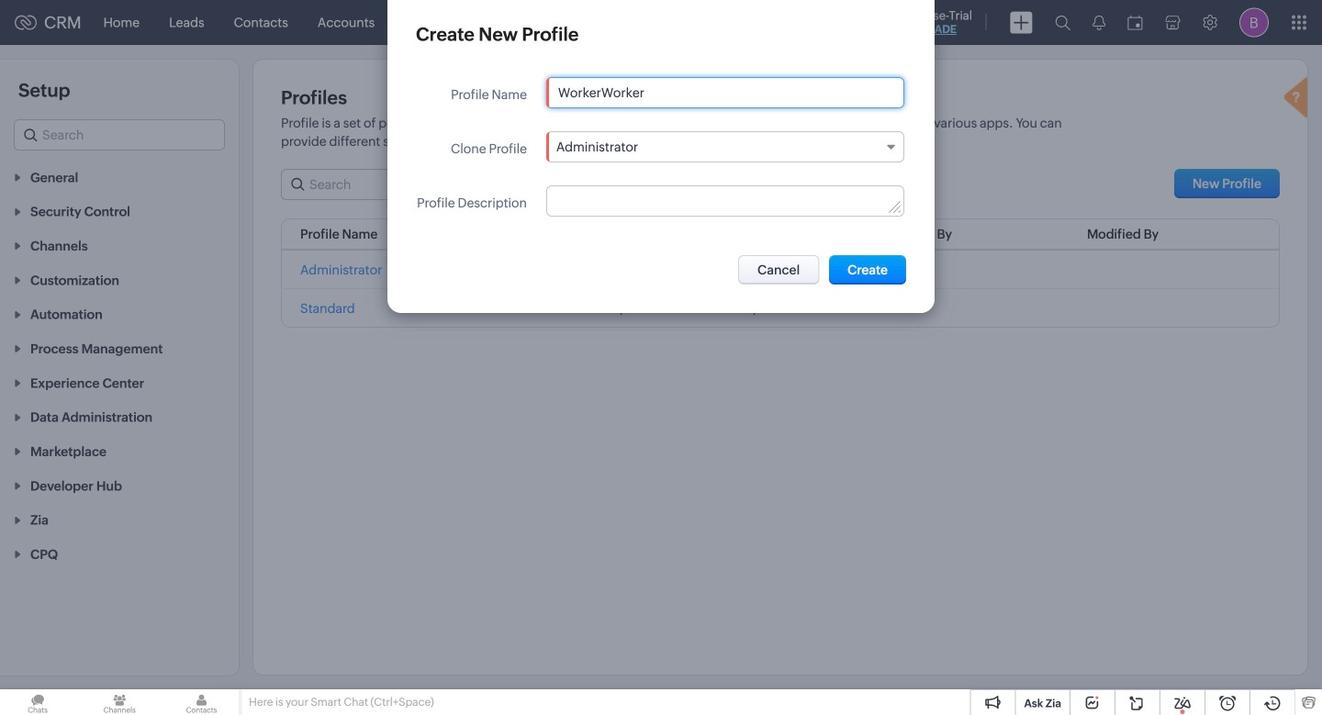 Task type: describe. For each thing, give the bounding box(es) containing it.
create menu element
[[999, 0, 1044, 45]]

search image
[[1055, 15, 1070, 30]]

profile element
[[1228, 0, 1280, 45]]

calendar image
[[1127, 15, 1143, 30]]

profile image
[[1239, 8, 1269, 37]]

signals element
[[1082, 0, 1116, 45]]

channels image
[[82, 689, 157, 715]]



Task type: vqa. For each thing, say whether or not it's contained in the screenshot.
Chats image
yes



Task type: locate. For each thing, give the bounding box(es) containing it.
search element
[[1044, 0, 1082, 45]]

Search text field
[[282, 170, 464, 199]]

None text field
[[547, 78, 903, 107], [547, 186, 903, 216], [547, 78, 903, 107], [547, 186, 903, 216]]

logo image
[[15, 15, 37, 30]]

contacts image
[[164, 689, 239, 715]]

signals image
[[1093, 15, 1105, 30]]

create menu image
[[1010, 11, 1033, 34]]

chats image
[[0, 689, 75, 715]]

None field
[[546, 131, 904, 163]]

help image
[[1280, 74, 1317, 124]]



